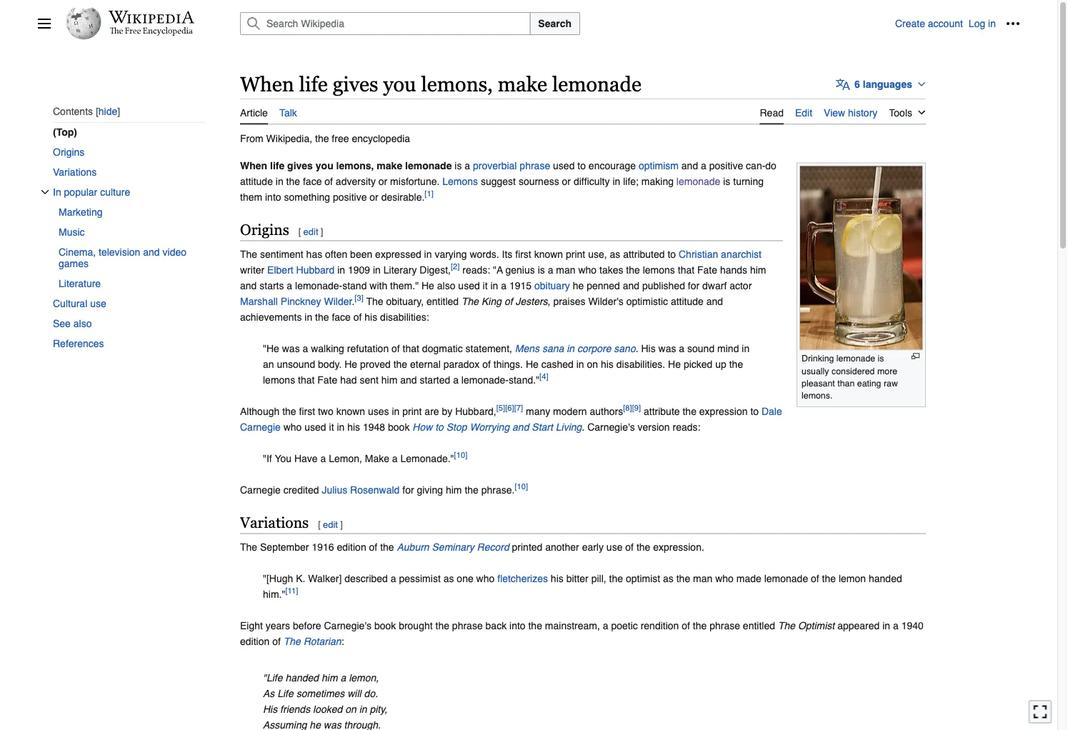 Task type: describe. For each thing, give the bounding box(es) containing it.
christian
[[679, 248, 718, 260]]

. inside . his was a sound mind in an unsound body. he proved the eternal paradox of things. he cashed in on his disabilities. he picked up the lemons that fate had sent him and started a lemonade-stand."
[[636, 343, 639, 354]]

a inside "life handed him a lemon, as life sometimes will do. his friends looked on in pity,
[[340, 672, 346, 683]]

proved
[[360, 358, 391, 370]]

jesters
[[516, 295, 548, 307]]

in up with
[[373, 264, 381, 275]]

in inside appeared in a 1940 edition of
[[883, 620, 890, 631]]

of inside his bitter pill, the optimist as the man who made lemonade of the lemon handed him."
[[811, 573, 819, 584]]

[7]
[[514, 404, 523, 413]]

who up "you"
[[283, 421, 302, 433]]

wikipedia,
[[266, 133, 312, 144]]

lemons.
[[802, 391, 833, 401]]

edit for variations
[[323, 519, 338, 530]]

made
[[737, 573, 762, 584]]

[ for origins
[[298, 227, 301, 237]]

mind
[[717, 343, 739, 354]]

stop
[[446, 421, 467, 433]]

face inside the and a positive can-do attitude in the face of adversity or misfortune.
[[303, 176, 322, 187]]

from
[[240, 133, 263, 144]]

history
[[848, 107, 878, 118]]

auburn
[[397, 541, 429, 553]]

is up lemons link
[[455, 160, 462, 171]]

edition inside appeared in a 1940 edition of
[[240, 636, 270, 647]]

in left life;
[[613, 176, 620, 187]]

literary
[[384, 264, 417, 275]]

[11]
[[285, 587, 298, 596]]

lemonade link
[[677, 176, 721, 187]]

the left eternal
[[393, 358, 407, 370]]

[9]
[[632, 404, 641, 413]]

0 horizontal spatial [10] link
[[454, 451, 467, 460]]

lemons
[[442, 176, 478, 187]]

life for when life gives you lemons, make lemonade
[[299, 72, 328, 96]]

penned
[[587, 280, 620, 291]]

see
[[53, 318, 71, 329]]

[ edit ] for origins
[[298, 227, 323, 237]]

obituary link
[[534, 280, 570, 291]]

to up lemons suggest sourness or difficulty in life; making lemonade
[[578, 160, 586, 171]]

and inside the and a positive can-do attitude in the face of adversity or misfortune.
[[682, 160, 698, 171]]

[9] link
[[632, 404, 641, 413]]

x small image
[[41, 188, 49, 196]]

giving
[[417, 484, 443, 496]]

is inside drinking lemonade is usually considered more pleasant than eating raw lemons.
[[878, 353, 884, 364]]

the down 'expression.' at bottom
[[676, 573, 690, 584]]

positive inside is turning them into something positive or desirable.
[[333, 191, 367, 203]]

picked
[[684, 358, 713, 370]]

appeared
[[838, 620, 880, 631]]

a up lemons link
[[465, 160, 470, 171]]

in inside , praises wilder's optimistic attitude and achievements in the face of his disabilities:
[[305, 311, 312, 323]]

walker]
[[308, 573, 342, 584]]

into inside is turning them into something positive or desirable.
[[265, 191, 281, 203]]

turning
[[733, 176, 764, 187]]

who right one
[[476, 573, 495, 584]]

reads: inside reads: "a genius is a man who takes the lemons that fate hands him and starts a lemonade-stand with them." he also used it in a 1915
[[463, 264, 490, 275]]

positive inside the and a positive can-do attitude in the face of adversity or misfortune.
[[709, 160, 743, 171]]

words.
[[470, 248, 499, 260]]

the up the 'optimist'
[[637, 541, 650, 553]]

"if
[[263, 453, 272, 464]]

6 languages
[[855, 78, 912, 90]]

lemons, for when life gives you lemons, make lemonade
[[421, 72, 493, 96]]

music link
[[59, 222, 204, 242]]

you
[[275, 453, 292, 464]]

of inside obituary he penned and published for dwarf actor marshall pinckney wilder . [3] the obituary, entitled the king of jesters
[[504, 295, 513, 307]]

also inside reads: "a genius is a man who takes the lemons that fate hands him and starts a lemonade-stand with them." he also used it in a 1915
[[437, 280, 455, 291]]

1916
[[312, 541, 334, 553]]

to right the how
[[435, 421, 444, 433]]

1 horizontal spatial into
[[509, 620, 526, 631]]

1 vertical spatial book
[[374, 620, 396, 631]]

see also link
[[53, 314, 204, 334]]

in popular culture
[[53, 186, 130, 198]]

the left auburn
[[380, 541, 394, 553]]

from wikipedia, the free encyclopedia
[[240, 133, 410, 144]]

. inside obituary he penned and published for dwarf actor marshall pinckney wilder . [3] the obituary, entitled the king of jesters
[[352, 295, 355, 307]]

print inside the sentiment has often been expressed in varying words. its first known print use, as attributed to christian anarchist writer elbert hubbard in 1909 in literary digest, [2]
[[566, 248, 585, 260]]

literature link
[[59, 274, 204, 294]]

the left optimist
[[778, 620, 795, 631]]

create account link
[[895, 18, 963, 29]]

the left mainstream,
[[528, 620, 542, 631]]

[ for variations
[[318, 519, 321, 530]]

more
[[877, 366, 898, 376]]

Search Wikipedia search field
[[240, 12, 530, 35]]

before
[[293, 620, 321, 631]]

gives for when life gives you lemons, make lemonade is a proverbial phrase used to encourage optimism
[[287, 160, 313, 171]]

0 horizontal spatial used
[[305, 421, 326, 433]]

man inside reads: "a genius is a man who takes the lemons that fate hands him and starts a lemonade-stand with them." he also used it in a 1915
[[556, 264, 576, 275]]

wikipedia image
[[109, 11, 194, 24]]

in up digest,
[[424, 248, 432, 260]]

published
[[642, 280, 685, 291]]

known inside although the first two known uses in print are by hubbard, [5] [6] [7] many modern authors [8] [9] attribute the expression to
[[336, 406, 365, 417]]

[10] inside carnegie credited julius rosenwald for giving him the phrase. [10]
[[515, 483, 528, 492]]

the right [3] at the top of page
[[366, 295, 383, 307]]

1 horizontal spatial edition
[[337, 541, 366, 553]]

0 horizontal spatial as
[[443, 573, 454, 584]]

his inside , praises wilder's optimistic attitude and achievements in the face of his disabilities:
[[365, 311, 377, 323]]

for inside obituary he penned and published for dwarf actor marshall pinckney wilder . [3] the obituary, entitled the king of jesters
[[688, 280, 700, 291]]

genius
[[506, 264, 535, 275]]

life;
[[623, 176, 639, 187]]

with
[[370, 280, 387, 291]]

an
[[263, 358, 274, 370]]

can-
[[746, 160, 766, 171]]

record
[[477, 541, 509, 553]]

a right have
[[320, 453, 326, 464]]

many
[[526, 406, 550, 417]]

in right sana
[[567, 343, 575, 354]]

lemonade right making
[[677, 176, 721, 187]]

a left poetic
[[603, 620, 608, 631]]

seminary
[[432, 541, 474, 553]]

eight
[[240, 620, 263, 631]]

a inside appeared in a 1940 edition of
[[893, 620, 899, 631]]

first inside the sentiment has often been expressed in varying words. its first known print use, as attributed to christian anarchist writer elbert hubbard in 1909 in literary digest, [2]
[[515, 248, 531, 260]]

[8] link
[[623, 404, 632, 413]]

adversity
[[336, 176, 376, 187]]

of up the 'optimist'
[[625, 541, 634, 553]]

handed inside "life handed him a lemon, as life sometimes will do. his friends looked on in pity,
[[285, 672, 319, 683]]

a right make
[[392, 453, 398, 464]]

1 horizontal spatial reads:
[[673, 421, 701, 433]]

k.
[[296, 573, 305, 584]]

stand
[[342, 280, 367, 291]]

2 vertical spatial .
[[582, 421, 585, 433]]

the right pill,
[[609, 573, 623, 584]]

version
[[638, 421, 670, 433]]

and inside obituary he penned and published for dwarf actor marshall pinckney wilder . [3] the obituary, entitled the king of jesters
[[623, 280, 640, 291]]

he up the had
[[345, 358, 357, 370]]

expression
[[699, 406, 748, 417]]

lemonade up misfortune.
[[405, 160, 452, 171]]

rotarian
[[303, 636, 341, 647]]

in down often
[[337, 264, 345, 275]]

will
[[347, 688, 361, 699]]

log in and more options image
[[1006, 16, 1020, 31]]

edit link for origins
[[303, 227, 318, 237]]

actor
[[730, 280, 752, 291]]

he inside reads: "a genius is a man who takes the lemons that fate hands him and starts a lemonade-stand with them." he also used it in a 1915
[[422, 280, 434, 291]]

in down mens sana in corpore sano link
[[576, 358, 584, 370]]

a left pessimist
[[391, 573, 396, 584]]

0 vertical spatial variations
[[53, 166, 97, 178]]

, praises wilder's optimistic attitude and achievements in the face of his disabilities:
[[240, 295, 723, 323]]

the down years at left bottom
[[283, 636, 301, 647]]

he down mens
[[526, 358, 539, 370]]

gives for when life gives you lemons, make lemonade
[[333, 72, 378, 96]]

when life gives you lemons, make lemonade
[[240, 72, 642, 96]]

sourness
[[519, 176, 559, 187]]

sometimes
[[296, 688, 345, 699]]

[2]
[[451, 262, 460, 271]]

he left picked
[[668, 358, 681, 370]]

a down paradox
[[453, 374, 459, 386]]

Search search field
[[223, 12, 895, 35]]

his left 1948
[[347, 421, 360, 433]]

that inside reads: "a genius is a man who takes the lemons that fate hands him and starts a lemonade-stand with them." he also used it in a 1915
[[678, 264, 695, 275]]

the left free
[[315, 133, 329, 144]]

pity,
[[370, 703, 387, 715]]

julius rosenwald link
[[322, 484, 400, 496]]

1 horizontal spatial carnegie's
[[587, 421, 635, 433]]

0 horizontal spatial also
[[73, 318, 92, 329]]

attitude inside , praises wilder's optimistic attitude and achievements in the face of his disabilities:
[[671, 295, 704, 307]]

log
[[969, 18, 986, 29]]

disabilities:
[[380, 311, 429, 323]]

the right the up
[[729, 358, 743, 370]]

wilder
[[324, 295, 352, 307]]

cultural
[[53, 298, 87, 309]]

who used it in his 1948 book how to stop worrying and start living . carnegie's version reads:
[[281, 421, 701, 433]]

him inside . his was a sound mind in an unsound body. he proved the eternal paradox of things. he cashed in on his disabilities. he picked up the lemons that fate had sent him and started a lemonade-stand."
[[381, 374, 398, 386]]

,
[[548, 295, 551, 307]]

a up unsound at the left of page
[[303, 343, 308, 354]]

his inside . his was a sound mind in an unsound body. he proved the eternal paradox of things. he cashed in on his disabilities. he picked up the lemons that fate had sent him and started a lemonade-stand."
[[641, 343, 656, 354]]

and inside . his was a sound mind in an unsound body. he proved the eternal paradox of things. he cashed in on his disabilities. he picked up the lemons that fate had sent him and started a lemonade-stand."
[[400, 374, 417, 386]]

fletcherizes link
[[497, 573, 548, 584]]

or inside is turning them into something positive or desirable.
[[370, 191, 379, 203]]

than
[[838, 378, 855, 389]]

and down [7] link
[[512, 421, 529, 433]]

life
[[277, 688, 294, 699]]

although the first two known uses in print are by hubbard, [5] [6] [7] many modern authors [8] [9] attribute the expression to
[[240, 404, 762, 417]]

1 vertical spatial entitled
[[743, 620, 775, 631]]

0 vertical spatial book
[[388, 421, 410, 433]]

1 was from the left
[[282, 343, 300, 354]]

1 vertical spatial that
[[403, 343, 419, 354]]

search
[[538, 18, 572, 29]]

body.
[[318, 358, 342, 370]]

the inside carnegie credited julius rosenwald for giving him the phrase. [10]
[[465, 484, 479, 496]]

menu image
[[37, 16, 51, 31]]

2 horizontal spatial phrase
[[710, 620, 740, 631]]

printed
[[512, 541, 543, 553]]

starts
[[260, 280, 284, 291]]

lemonade inside his bitter pill, the optimist as the man who made lemonade of the lemon handed him."
[[764, 573, 808, 584]]

face inside , praises wilder's optimistic attitude and achievements in the face of his disabilities:
[[332, 311, 351, 323]]

a up obituary
[[548, 264, 553, 275]]

] for origins
[[321, 227, 323, 237]]

on inside . his was a sound mind in an unsound body. he proved the eternal paradox of things. he cashed in on his disabilities. he picked up the lemons that fate had sent him and started a lemonade-stand."
[[587, 358, 598, 370]]

varying
[[435, 248, 467, 260]]

and inside reads: "a genius is a man who takes the lemons that fate hands him and starts a lemonade-stand with them." he also used it in a 1915
[[240, 280, 257, 291]]

the inside , praises wilder's optimistic attitude and achievements in the face of his disabilities:
[[315, 311, 329, 323]]

and inside , praises wilder's optimistic attitude and achievements in the face of his disabilities:
[[706, 295, 723, 307]]

handed inside his bitter pill, the optimist as the man who made lemonade of the lemon handed him."
[[869, 573, 902, 584]]

dale carnegie
[[240, 406, 782, 433]]

them."
[[390, 280, 419, 291]]

lemons link
[[442, 176, 478, 187]]

a left 'sound'
[[679, 343, 685, 354]]

the right although at the bottom of the page
[[282, 406, 296, 417]]



Task type: locate. For each thing, give the bounding box(es) containing it.
variations inside when life gives you lemons, make lemonade element
[[240, 514, 309, 531]]

print inside although the first two known uses in print are by hubbard, [5] [6] [7] many modern authors [8] [9] attribute the expression to
[[402, 406, 422, 417]]

in inside the "personal tools" navigation
[[988, 18, 996, 29]]

edit for origins
[[303, 227, 318, 237]]

0 horizontal spatial edition
[[240, 636, 270, 647]]

you for when life gives you lemons, make lemonade is a proverbial phrase used to encourage optimism
[[316, 160, 333, 171]]

bitter
[[566, 573, 589, 584]]

face down wilder
[[332, 311, 351, 323]]

when
[[240, 72, 294, 96], [240, 160, 267, 171]]

the right brought
[[436, 620, 449, 631]]

optimist
[[626, 573, 660, 584]]

0 vertical spatial entitled
[[427, 295, 459, 307]]

1 horizontal spatial attitude
[[671, 295, 704, 307]]

0 vertical spatial edition
[[337, 541, 366, 553]]

it up king
[[483, 280, 488, 291]]

1 horizontal spatial fate
[[697, 264, 717, 275]]

cinema, television and video games
[[59, 246, 186, 269]]

his bitter pill, the optimist as the man who made lemonade of the lemon handed him."
[[263, 573, 902, 600]]

1 horizontal spatial [10] link
[[515, 483, 528, 492]]

a left lemon,
[[340, 672, 346, 683]]

0 vertical spatial attitude
[[240, 176, 273, 187]]

1 horizontal spatial entitled
[[743, 620, 775, 631]]

0 horizontal spatial it
[[329, 421, 334, 433]]

. down modern
[[582, 421, 585, 433]]

use inside when life gives you lemons, make lemonade element
[[607, 541, 623, 553]]

when life gives you lemons, make lemonade is a proverbial phrase used to encourage optimism
[[240, 160, 679, 171]]

1 vertical spatial it
[[329, 421, 334, 433]]

carnegie's up the :
[[324, 620, 372, 631]]

use down literature
[[90, 298, 106, 309]]

[6]
[[505, 404, 514, 413]]

life down wikipedia,
[[270, 160, 285, 171]]

fate up the dwarf
[[697, 264, 717, 275]]

0 vertical spatial for
[[688, 280, 700, 291]]

[10]
[[454, 451, 467, 460], [515, 483, 528, 492]]

1 horizontal spatial .
[[582, 421, 585, 433]]

0 vertical spatial into
[[265, 191, 281, 203]]

:
[[341, 636, 344, 647]]

modern
[[553, 406, 587, 417]]

the free encyclopedia image
[[110, 27, 193, 36]]

0 horizontal spatial variations
[[53, 166, 97, 178]]

lemonade- inside reads: "a genius is a man who takes the lemons that fate hands him and starts a lemonade-stand with them." he also used it in a 1915
[[295, 280, 342, 291]]

1 vertical spatial origins
[[240, 221, 289, 238]]

print
[[566, 248, 585, 260], [402, 406, 422, 417]]

1 horizontal spatial lemons
[[643, 264, 675, 275]]

reads: "a genius is a man who takes the lemons that fate hands him and starts a lemonade-stand with them." he also used it in a 1915
[[240, 264, 766, 291]]

expression.
[[653, 541, 704, 553]]

known right the two
[[336, 406, 365, 417]]

fate inside . his was a sound mind in an unsound body. he proved the eternal paradox of things. he cashed in on his disabilities. he picked up the lemons that fate had sent him and started a lemonade-stand."
[[317, 374, 337, 386]]

in inside "life handed him a lemon, as life sometimes will do. his friends looked on in pity,
[[359, 703, 367, 715]]

appeared in a 1940 edition of
[[240, 620, 924, 647]]

face
[[303, 176, 322, 187], [332, 311, 351, 323]]

the up something
[[286, 176, 300, 187]]

obituary he penned and published for dwarf actor marshall pinckney wilder . [3] the obituary, entitled the king of jesters
[[240, 280, 752, 307]]

in inside the and a positive can-do attitude in the face of adversity or misfortune.
[[276, 176, 283, 187]]

elbert hubbard link
[[267, 264, 335, 275]]

gives
[[333, 72, 378, 96], [287, 160, 313, 171]]

life up from wikipedia, the free encyclopedia
[[299, 72, 328, 96]]

1 vertical spatial man
[[693, 573, 713, 584]]

use,
[[588, 248, 607, 260]]

0 vertical spatial lemonade-
[[295, 280, 342, 291]]

him inside carnegie credited julius rosenwald for giving him the phrase. [10]
[[446, 484, 462, 496]]

the left phrase.
[[465, 484, 479, 496]]

0 vertical spatial positive
[[709, 160, 743, 171]]

1 horizontal spatial you
[[383, 72, 416, 96]]

1948
[[363, 421, 385, 433]]

in right mind
[[742, 343, 750, 354]]

0 vertical spatial [ edit ]
[[298, 227, 323, 237]]

0 horizontal spatial gives
[[287, 160, 313, 171]]

lemonade down search search box
[[552, 72, 642, 96]]

his left bitter
[[551, 573, 564, 584]]

entitled down digest,
[[427, 295, 459, 307]]

when life gives you lemons, make lemonade element
[[240, 125, 926, 730]]

of right refutation
[[392, 343, 400, 354]]

of inside . his was a sound mind in an unsound body. he proved the eternal paradox of things. he cashed in on his disabilities. he picked up the lemons that fate had sent him and started a lemonade-stand."
[[482, 358, 491, 370]]

used down the two
[[305, 421, 326, 433]]

that down unsound at the left of page
[[298, 374, 315, 386]]

[10] inside "if you have a lemon, make a lemonade." [10]
[[454, 451, 467, 460]]

first up genius
[[515, 248, 531, 260]]

"he
[[263, 343, 279, 354]]

looked
[[313, 703, 342, 715]]

is up more
[[878, 353, 884, 364]]

1 carnegie from the top
[[240, 421, 281, 433]]

1 vertical spatial fate
[[317, 374, 337, 386]]

0 horizontal spatial origins
[[53, 146, 85, 158]]

when life gives you lemons, make lemonade main content
[[234, 64, 1020, 730]]

the down attributed
[[626, 264, 640, 275]]

when for when life gives you lemons, make lemonade is a proverbial phrase used to encourage optimism
[[240, 160, 267, 171]]

or inside the and a positive can-do attitude in the face of adversity or misfortune.
[[379, 176, 387, 187]]

1 vertical spatial you
[[316, 160, 333, 171]]

september
[[260, 541, 309, 553]]

the
[[240, 248, 257, 260], [366, 295, 383, 307], [462, 295, 479, 307], [240, 541, 257, 553], [778, 620, 795, 631], [283, 636, 301, 647]]

1 vertical spatial when
[[240, 160, 267, 171]]

as right the 'optimist'
[[663, 573, 674, 584]]

1 vertical spatial [ edit ]
[[318, 519, 343, 530]]

0 horizontal spatial make
[[377, 160, 402, 171]]

make for when life gives you lemons, make lemonade
[[498, 72, 547, 96]]

1 when from the top
[[240, 72, 294, 96]]

optimist
[[798, 620, 835, 631]]

attitude inside the and a positive can-do attitude in the face of adversity or misfortune.
[[240, 176, 273, 187]]

1 horizontal spatial his
[[641, 343, 656, 354]]

who up he
[[578, 264, 597, 275]]

0 horizontal spatial use
[[90, 298, 106, 309]]

[8]
[[623, 404, 632, 413]]

1 horizontal spatial known
[[534, 248, 563, 260]]

and inside cinema, television and video games
[[143, 246, 160, 258]]

in left pity,
[[359, 703, 367, 715]]

origins inside when life gives you lemons, make lemonade element
[[240, 221, 289, 238]]

of
[[325, 176, 333, 187], [504, 295, 513, 307], [354, 311, 362, 323], [392, 343, 400, 354], [482, 358, 491, 370], [369, 541, 377, 553], [625, 541, 634, 553], [811, 573, 819, 584], [682, 620, 690, 631], [272, 636, 281, 647]]

as inside the sentiment has often been expressed in varying words. its first known print use, as attributed to christian anarchist writer elbert hubbard in 1909 in literary digest, [2]
[[610, 248, 620, 260]]

his inside . his was a sound mind in an unsound body. he proved the eternal paradox of things. he cashed in on his disabilities. he picked up the lemons that fate had sent him and started a lemonade-stand."
[[601, 358, 614, 370]]

praises
[[553, 295, 586, 307]]

0 horizontal spatial carnegie's
[[324, 620, 372, 631]]

1 vertical spatial lemons,
[[336, 160, 374, 171]]

1 horizontal spatial ]
[[340, 519, 343, 530]]

origins up sentiment
[[240, 221, 289, 238]]

print up the how
[[402, 406, 422, 417]]

lemonade- inside . his was a sound mind in an unsound body. he proved the eternal paradox of things. he cashed in on his disabilities. he picked up the lemons that fate had sent him and started a lemonade-stand."
[[461, 374, 509, 386]]

origins down the '(top)'
[[53, 146, 85, 158]]

literature
[[59, 278, 101, 289]]

man up he
[[556, 264, 576, 275]]

as inside his bitter pill, the optimist as the man who made lemonade of the lemon handed him."
[[663, 573, 674, 584]]

and left 'video'
[[143, 246, 160, 258]]

[3]
[[355, 294, 364, 303]]

0 horizontal spatial entitled
[[427, 295, 459, 307]]

"he was a walking refutation of that dogmatic statement, mens sana in corpore sano
[[263, 343, 636, 354]]

reads: down words.
[[463, 264, 490, 275]]

his inside "life handed him a lemon, as life sometimes will do. his friends looked on in pity,
[[263, 703, 277, 715]]

. his was a sound mind in an unsound body. he proved the eternal paradox of things. he cashed in on his disabilities. he picked up the lemons that fate had sent him and started a lemonade-stand."
[[263, 343, 750, 386]]

who left made
[[715, 573, 734, 584]]

0 horizontal spatial face
[[303, 176, 322, 187]]

dwarf
[[702, 280, 727, 291]]

2 vertical spatial that
[[298, 374, 315, 386]]

you inside when life gives you lemons, make lemonade element
[[316, 160, 333, 171]]

lemons down an
[[263, 374, 295, 386]]

[
[[298, 227, 301, 237], [318, 519, 321, 530]]

1 horizontal spatial handed
[[869, 573, 902, 584]]

encyclopedia
[[352, 133, 410, 144]]

was inside . his was a sound mind in an unsound body. he proved the eternal paradox of things. he cashed in on his disabilities. he picked up the lemons that fate had sent him and started a lemonade-stand."
[[659, 343, 676, 354]]

him inside "life handed him a lemon, as life sometimes will do. his friends looked on in pity,
[[322, 672, 338, 683]]

1 horizontal spatial print
[[566, 248, 585, 260]]

1 horizontal spatial man
[[693, 573, 713, 584]]

1 horizontal spatial variations
[[240, 514, 309, 531]]

edit
[[795, 107, 813, 118]]

in inside reads: "a genius is a man who takes the lemons that fate hands him and starts a lemonade-stand with them." he also used it in a 1915
[[491, 280, 498, 291]]

1 vertical spatial [10]
[[515, 483, 528, 492]]

0 vertical spatial origins
[[53, 146, 85, 158]]

0 vertical spatial that
[[678, 264, 695, 275]]

0 horizontal spatial his
[[263, 703, 277, 715]]

[2] link
[[451, 262, 460, 271]]

the up writer
[[240, 248, 257, 260]]

him right sent
[[381, 374, 398, 386]]

known inside the sentiment has often been expressed in varying words. its first known print use, as attributed to christian anarchist writer elbert hubbard in 1909 in literary digest, [2]
[[534, 248, 563, 260]]

reads: down the attribute
[[673, 421, 701, 433]]

lemons, for when life gives you lemons, make lemonade is a proverbial phrase used to encourage optimism
[[336, 160, 374, 171]]

book left the how
[[388, 421, 410, 433]]

years
[[266, 620, 290, 631]]

0 vertical spatial handed
[[869, 573, 902, 584]]

into right back
[[509, 620, 526, 631]]

1940
[[902, 620, 924, 631]]

early
[[582, 541, 604, 553]]

who inside his bitter pill, the optimist as the man who made lemonade of the lemon handed him."
[[715, 573, 734, 584]]

"if you have a lemon, make a lemonade." [10]
[[263, 451, 467, 464]]

to inside although the first two known uses in print are by hubbard, [5] [6] [7] many modern authors [8] [9] attribute the expression to
[[751, 406, 759, 417]]

1 vertical spatial use
[[607, 541, 623, 553]]

"[hugh k. walker] described a pessimist as one who fletcherizes
[[263, 573, 548, 584]]

[11] link
[[285, 587, 298, 596]]

disabilities.
[[616, 358, 665, 370]]

of inside the and a positive can-do attitude in the face of adversity or misfortune.
[[325, 176, 333, 187]]

of up described
[[369, 541, 377, 553]]

when for when life gives you lemons, make lemonade
[[240, 72, 294, 96]]

1 vertical spatial lemonade-
[[461, 374, 509, 386]]

marketing
[[59, 206, 103, 218]]

0 vertical spatial carnegie
[[240, 421, 281, 433]]

reads:
[[463, 264, 490, 275], [673, 421, 701, 433]]

it inside reads: "a genius is a man who takes the lemons that fate hands him and starts a lemonade-stand with them." he also used it in a 1915
[[483, 280, 488, 291]]

use inside cultural use link
[[90, 298, 106, 309]]

0 vertical spatial [10] link
[[454, 451, 467, 460]]

and down eternal
[[400, 374, 417, 386]]

1 vertical spatial positive
[[333, 191, 367, 203]]

is left turning
[[723, 176, 731, 187]]

or left the difficulty
[[562, 176, 571, 187]]

music
[[59, 226, 85, 238]]

you for when life gives you lemons, make lemonade
[[383, 72, 416, 96]]

0 horizontal spatial phrase
[[452, 620, 483, 631]]

a inside the and a positive can-do attitude in the face of adversity or misfortune.
[[701, 160, 707, 171]]

. up disabilities.
[[636, 343, 639, 354]]

them
[[240, 191, 262, 203]]

or down adversity
[[370, 191, 379, 203]]

marshall
[[240, 295, 278, 307]]

in up lemon,
[[337, 421, 345, 433]]

0 vertical spatial reads:
[[463, 264, 490, 275]]

of inside appeared in a 1940 edition of
[[272, 636, 281, 647]]

the right the attribute
[[683, 406, 697, 417]]

of inside , praises wilder's optimistic attitude and achievements in the face of his disabilities:
[[354, 311, 362, 323]]

the inside the and a positive can-do attitude in the face of adversity or misfortune.
[[286, 176, 300, 187]]

talk link
[[279, 98, 297, 123]]

1 vertical spatial .
[[636, 343, 639, 354]]

0 vertical spatial use
[[90, 298, 106, 309]]

make for when life gives you lemons, make lemonade is a proverbial phrase used to encourage optimism
[[377, 160, 402, 171]]

0 vertical spatial fate
[[697, 264, 717, 275]]

0 vertical spatial .
[[352, 295, 355, 307]]

first left the two
[[299, 406, 315, 417]]

]
[[321, 227, 323, 237], [340, 519, 343, 530]]

the left king
[[462, 295, 479, 307]]

view
[[824, 107, 845, 118]]

1 horizontal spatial that
[[403, 343, 419, 354]]

king
[[482, 295, 502, 307]]

attitude down published
[[671, 295, 704, 307]]

who inside reads: "a genius is a man who takes the lemons that fate hands him and starts a lemonade-stand with them." he also used it in a 1915
[[578, 264, 597, 275]]

man inside his bitter pill, the optimist as the man who made lemonade of the lemon handed him."
[[693, 573, 713, 584]]

origins
[[53, 146, 85, 158], [240, 221, 289, 238]]

0 horizontal spatial [
[[298, 227, 301, 237]]

do
[[766, 160, 777, 171]]

lemonade inside drinking lemonade is usually considered more pleasant than eating raw lemons.
[[837, 353, 875, 364]]

is inside is turning them into something positive or desirable.
[[723, 176, 731, 187]]

is
[[455, 160, 462, 171], [723, 176, 731, 187], [538, 264, 545, 275], [878, 353, 884, 364]]

attitude
[[240, 176, 273, 187], [671, 295, 704, 307]]

1 vertical spatial edit link
[[323, 519, 338, 530]]

to inside the sentiment has often been expressed in varying words. its first known print use, as attributed to christian anarchist writer elbert hubbard in 1909 in literary digest, [2]
[[668, 248, 676, 260]]

[10] up printed
[[515, 483, 528, 492]]

him down anarchist
[[750, 264, 766, 275]]

] down julius
[[340, 519, 343, 530]]

phrase
[[520, 160, 550, 171], [452, 620, 483, 631], [710, 620, 740, 631]]

a up lemonade link
[[701, 160, 707, 171]]

a left 1915
[[501, 280, 507, 291]]

(top)
[[53, 126, 77, 138]]

have
[[294, 453, 318, 464]]

1 horizontal spatial it
[[483, 280, 488, 291]]

0 horizontal spatial you
[[316, 160, 333, 171]]

0 vertical spatial edit
[[303, 227, 318, 237]]

unsound
[[277, 358, 315, 370]]

a up marshall pinckney wilder link
[[287, 280, 292, 291]]

0 vertical spatial make
[[498, 72, 547, 96]]

for inside carnegie credited julius rosenwald for giving him the phrase. [10]
[[402, 484, 414, 496]]

his down as
[[263, 703, 277, 715]]

on down corpore
[[587, 358, 598, 370]]

uses
[[368, 406, 389, 417]]

1 vertical spatial make
[[377, 160, 402, 171]]

edition down eight
[[240, 636, 270, 647]]

you
[[383, 72, 416, 96], [316, 160, 333, 171]]

and
[[682, 160, 698, 171], [143, 246, 160, 258], [240, 280, 257, 291], [623, 280, 640, 291], [706, 295, 723, 307], [400, 374, 417, 386], [512, 421, 529, 433]]

the right rendition
[[693, 620, 707, 631]]

1 horizontal spatial life
[[299, 72, 328, 96]]

fullscreen image
[[1033, 705, 1048, 719]]

use right early
[[607, 541, 623, 553]]

popular
[[64, 186, 97, 198]]

known up obituary link
[[534, 248, 563, 260]]

] for variations
[[340, 519, 343, 530]]

0 horizontal spatial edit
[[303, 227, 318, 237]]

2 was from the left
[[659, 343, 676, 354]]

positive down adversity
[[333, 191, 367, 203]]

edition right '1916'
[[337, 541, 366, 553]]

his down corpore
[[601, 358, 614, 370]]

1 vertical spatial his
[[263, 703, 277, 715]]

often
[[325, 248, 347, 260]]

as
[[610, 248, 620, 260], [443, 573, 454, 584], [663, 573, 674, 584]]

life inside when life gives you lemons, make lemonade element
[[270, 160, 285, 171]]

[ edit ] up the has
[[298, 227, 323, 237]]

1 horizontal spatial lemonade-
[[461, 374, 509, 386]]

entitled down made
[[743, 620, 775, 631]]

also down cultural use
[[73, 318, 92, 329]]

carnegie's down authors
[[587, 421, 635, 433]]

book
[[388, 421, 410, 433], [374, 620, 396, 631]]

lemons inside reads: "a genius is a man who takes the lemons that fate hands him and starts a lemonade-stand with them." he also used it in a 1915
[[643, 264, 675, 275]]

the left lemon
[[822, 573, 836, 584]]

1 vertical spatial gives
[[287, 160, 313, 171]]

that inside . his was a sound mind in an unsound body. he proved the eternal paradox of things. he cashed in on his disabilities. he picked up the lemons that fate had sent him and started a lemonade-stand."
[[298, 374, 315, 386]]

of down statement,
[[482, 358, 491, 370]]

things.
[[494, 358, 523, 370]]

1 vertical spatial also
[[73, 318, 92, 329]]

sound
[[687, 343, 715, 354]]

[ edit ] for variations
[[318, 519, 343, 530]]

lemons up published
[[643, 264, 675, 275]]

carnegie inside carnegie credited julius rosenwald for giving him the phrase. [10]
[[240, 484, 281, 496]]

him up 'sometimes'
[[322, 672, 338, 683]]

by
[[442, 406, 453, 417]]

1 horizontal spatial [10]
[[515, 483, 528, 492]]

and up optimistic
[[623, 280, 640, 291]]

1 vertical spatial first
[[299, 406, 315, 417]]

talk
[[279, 107, 297, 118]]

life for when life gives you lemons, make lemonade is a proverbial phrase used to encourage optimism
[[270, 160, 285, 171]]

was up disabilities.
[[659, 343, 676, 354]]

as
[[263, 688, 275, 699]]

0 vertical spatial carnegie's
[[587, 421, 635, 433]]

the inside the sentiment has often been expressed in varying words. its first known print use, as attributed to christian anarchist writer elbert hubbard in 1909 in literary digest, [2]
[[240, 248, 257, 260]]

in right 'log'
[[988, 18, 996, 29]]

statement,
[[466, 343, 512, 354]]

auburn seminary record link
[[397, 541, 509, 553]]

1 vertical spatial handed
[[285, 672, 319, 683]]

the inside reads: "a genius is a man who takes the lemons that fate hands him and starts a lemonade-stand with them." he also used it in a 1915
[[626, 264, 640, 275]]

on down will
[[345, 703, 356, 715]]

in inside although the first two known uses in print are by hubbard, [5] [6] [7] many modern authors [8] [9] attribute the expression to
[[392, 406, 400, 417]]

0 horizontal spatial fate
[[317, 374, 337, 386]]

used down [2] 'link'
[[458, 280, 480, 291]]

entitled inside obituary he penned and published for dwarf actor marshall pinckney wilder . [3] the obituary, entitled the king of jesters
[[427, 295, 459, 307]]

1 horizontal spatial edit
[[323, 519, 338, 530]]

[5]
[[496, 404, 505, 413]]

language progressive image
[[836, 77, 850, 91]]

0 vertical spatial [
[[298, 227, 301, 237]]

lemons inside . his was a sound mind in an unsound body. he proved the eternal paradox of things. he cashed in on his disabilities. he picked up the lemons that fate had sent him and started a lemonade-stand."
[[263, 374, 295, 386]]

first inside although the first two known uses in print are by hubbard, [5] [6] [7] many modern authors [8] [9] attribute the expression to
[[299, 406, 315, 417]]

1 vertical spatial known
[[336, 406, 365, 417]]

of right rendition
[[682, 620, 690, 631]]

2 horizontal spatial used
[[553, 160, 575, 171]]

1 vertical spatial lemons
[[263, 374, 295, 386]]

search button
[[530, 12, 580, 35]]

the left september
[[240, 541, 257, 553]]

0 vertical spatial lemons
[[643, 264, 675, 275]]

0 vertical spatial edit link
[[303, 227, 318, 237]]

carnegie inside dale carnegie
[[240, 421, 281, 433]]

0 horizontal spatial that
[[298, 374, 315, 386]]

obituary
[[534, 280, 570, 291]]

1 horizontal spatial as
[[610, 248, 620, 260]]

as left one
[[443, 573, 454, 584]]

two
[[318, 406, 334, 417]]

1 vertical spatial into
[[509, 620, 526, 631]]

living
[[556, 421, 582, 433]]

1 vertical spatial used
[[458, 280, 480, 291]]

2 carnegie from the top
[[240, 484, 281, 496]]

its
[[502, 248, 513, 260]]

on inside "life handed him a lemon, as life sometimes will do. his friends looked on in pity,
[[345, 703, 356, 715]]

attitude up them at top left
[[240, 176, 273, 187]]

2 horizontal spatial .
[[636, 343, 639, 354]]

he down digest,
[[422, 280, 434, 291]]

1909
[[348, 264, 370, 275]]

back
[[486, 620, 507, 631]]

create
[[895, 18, 925, 29]]

1 vertical spatial reads:
[[673, 421, 701, 433]]

variations
[[53, 166, 97, 178], [240, 514, 309, 531]]

eight years before carnegie's book brought the phrase back into the mainstream, a poetic rendition of the phrase entitled the optimist
[[240, 620, 835, 631]]

1 horizontal spatial origins
[[240, 221, 289, 238]]

book left brought
[[374, 620, 396, 631]]

personal tools navigation
[[895, 12, 1025, 35]]

him inside reads: "a genius is a man who takes the lemons that fate hands him and starts a lemonade-stand with them." he also used it in a 1915
[[750, 264, 766, 275]]

1 horizontal spatial first
[[515, 248, 531, 260]]

1 horizontal spatial make
[[498, 72, 547, 96]]

fate inside reads: "a genius is a man who takes the lemons that fate hands him and starts a lemonade-stand with them." he also used it in a 1915
[[697, 264, 717, 275]]

1 vertical spatial on
[[345, 703, 356, 715]]

he
[[573, 280, 584, 291]]

worrying
[[470, 421, 510, 433]]

sent
[[360, 374, 379, 386]]

attributed
[[623, 248, 665, 260]]

use
[[90, 298, 106, 309], [607, 541, 623, 553]]

his inside his bitter pill, the optimist as the man who made lemonade of the lemon handed him."
[[551, 573, 564, 584]]

1 horizontal spatial phrase
[[520, 160, 550, 171]]

writer
[[240, 264, 265, 275]]

make down encyclopedia
[[377, 160, 402, 171]]

print left use, on the top right
[[566, 248, 585, 260]]

edit link for variations
[[323, 519, 338, 530]]

the down wilder
[[315, 311, 329, 323]]

1 vertical spatial carnegie's
[[324, 620, 372, 631]]

difficulty
[[574, 176, 610, 187]]

used inside reads: "a genius is a man who takes the lemons that fate hands him and starts a lemonade-stand with them." he also used it in a 1915
[[458, 280, 480, 291]]

[ up '1916'
[[318, 519, 321, 530]]

make down search button
[[498, 72, 547, 96]]

is inside reads: "a genius is a man who takes the lemons that fate hands him and starts a lemonade-stand with them." he also used it in a 1915
[[538, 264, 545, 275]]

0 vertical spatial gives
[[333, 72, 378, 96]]

2 when from the top
[[240, 160, 267, 171]]



Task type: vqa. For each thing, say whether or not it's contained in the screenshot.


